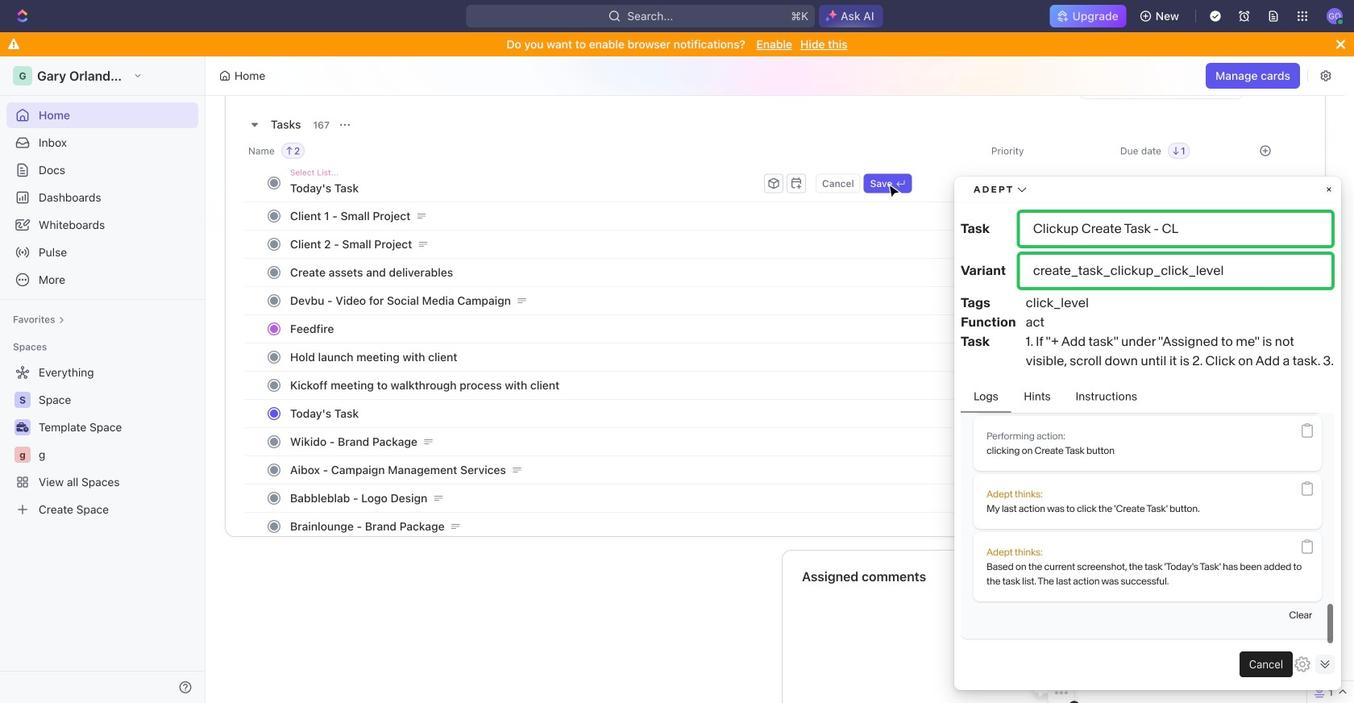Task type: vqa. For each thing, say whether or not it's contained in the screenshot.
middle TEAM SPACE
no



Task type: describe. For each thing, give the bounding box(es) containing it.
business time image
[[17, 422, 29, 432]]

Task name or type '/' for commands text field
[[290, 175, 761, 201]]

space, , element
[[15, 392, 31, 408]]

g, , element
[[15, 447, 31, 463]]

gary orlando's workspace, , element
[[13, 66, 32, 85]]



Task type: locate. For each thing, give the bounding box(es) containing it.
tree inside sidebar navigation
[[6, 360, 198, 522]]

tree
[[6, 360, 198, 522]]

sidebar navigation
[[0, 56, 209, 703]]



